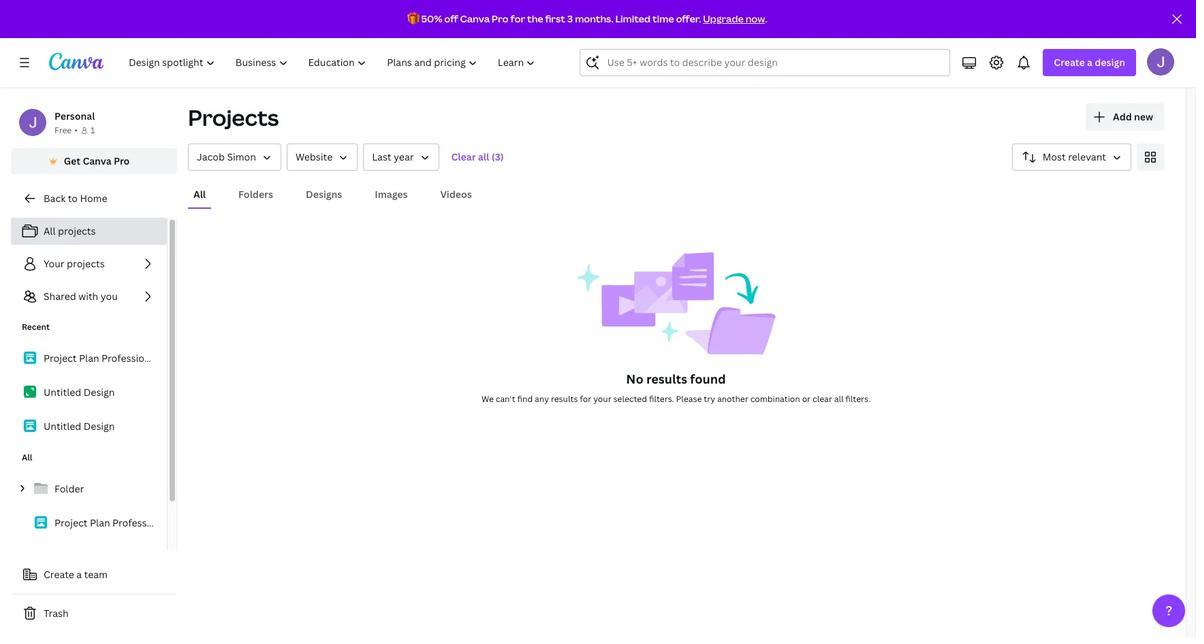 Task type: locate. For each thing, give the bounding box(es) containing it.
any
[[535, 394, 549, 405]]

projects down back to home
[[58, 225, 96, 238]]

0 vertical spatial untitled design link
[[11, 379, 167, 407]]

list containing all projects
[[11, 218, 167, 311]]

clear
[[813, 394, 832, 405]]

all
[[478, 151, 489, 163], [834, 394, 844, 405]]

add
[[1113, 110, 1132, 123]]

canva
[[460, 12, 490, 25], [83, 155, 111, 168]]

projects
[[58, 225, 96, 238], [67, 257, 105, 270]]

home
[[80, 192, 107, 205]]

folder list
[[11, 475, 167, 606]]

0 horizontal spatial results
[[551, 394, 578, 405]]

1 horizontal spatial for
[[580, 394, 591, 405]]

0 vertical spatial canva
[[460, 12, 490, 25]]

1 vertical spatial untitled
[[44, 420, 81, 433]]

0 vertical spatial pro
[[492, 12, 508, 25]]

0 vertical spatial all
[[478, 151, 489, 163]]

1 horizontal spatial filters.
[[846, 394, 871, 405]]

filters.
[[649, 394, 674, 405], [846, 394, 871, 405]]

1 vertical spatial create
[[44, 569, 74, 582]]

0 horizontal spatial all
[[478, 151, 489, 163]]

for left the
[[510, 12, 525, 25]]

pro
[[492, 12, 508, 25], [114, 155, 130, 168]]

shared with you link
[[11, 283, 167, 311]]

the
[[527, 12, 543, 25]]

0 vertical spatial untitled
[[44, 386, 81, 399]]

untitled design
[[44, 386, 115, 399], [44, 420, 115, 433]]

all for all projects
[[44, 225, 56, 238]]

1 horizontal spatial results
[[646, 371, 687, 388]]

1 horizontal spatial canva
[[460, 12, 490, 25]]

we
[[481, 394, 494, 405]]

1 vertical spatial for
[[580, 394, 591, 405]]

or
[[802, 394, 811, 405]]

get canva pro button
[[11, 148, 177, 174]]

now
[[746, 12, 765, 25]]

2 horizontal spatial all
[[193, 188, 206, 201]]

shared with you
[[44, 290, 118, 303]]

a left 'design' at the top right of the page
[[1087, 56, 1092, 69]]

create
[[1054, 56, 1085, 69], [44, 569, 74, 582]]

0 vertical spatial results
[[646, 371, 687, 388]]

canva right "get"
[[83, 155, 111, 168]]

get
[[64, 155, 80, 168]]

folders
[[238, 188, 273, 201]]

projects right your
[[67, 257, 105, 270]]

create inside dropdown button
[[1054, 56, 1085, 69]]

1 untitled from the top
[[44, 386, 81, 399]]

1 vertical spatial untitled design
[[44, 420, 115, 433]]

1 vertical spatial projects
[[67, 257, 105, 270]]

selected
[[613, 394, 647, 405]]

0 vertical spatial all
[[193, 188, 206, 201]]

None search field
[[580, 49, 950, 76]]

folders button
[[233, 182, 279, 208]]

2 design from the top
[[84, 420, 115, 433]]

•
[[74, 125, 78, 136]]

your
[[593, 394, 611, 405]]

another
[[717, 394, 748, 405]]

free •
[[54, 125, 78, 136]]

add new
[[1113, 110, 1153, 123]]

all inside button
[[193, 188, 206, 201]]

1 horizontal spatial pro
[[492, 12, 508, 25]]

clear all (3) link
[[444, 144, 511, 171]]

0 vertical spatial for
[[510, 12, 525, 25]]

1 list from the top
[[11, 218, 167, 311]]

Date modified button
[[363, 144, 439, 171]]

untitled
[[44, 386, 81, 399], [44, 420, 81, 433]]

limited
[[615, 12, 651, 25]]

create inside 'button'
[[44, 569, 74, 582]]

all projects
[[44, 225, 96, 238]]

untitled design for 2nd untitled design link from the bottom of the page
[[44, 386, 115, 399]]

0 vertical spatial list
[[11, 218, 167, 311]]

year
[[394, 151, 414, 163]]

all button
[[188, 182, 211, 208]]

all inside list
[[44, 225, 56, 238]]

0 horizontal spatial canva
[[83, 155, 111, 168]]

your
[[44, 257, 64, 270]]

top level navigation element
[[120, 49, 547, 76]]

results right the any
[[551, 394, 578, 405]]

0 vertical spatial untitled design
[[44, 386, 115, 399]]

1 design from the top
[[84, 386, 115, 399]]

2 vertical spatial all
[[22, 452, 32, 464]]

Search search field
[[607, 50, 923, 76]]

1 horizontal spatial all
[[44, 225, 56, 238]]

offer.
[[676, 12, 701, 25]]

designs
[[306, 188, 342, 201]]

for inside no results found we can't find any results for your selected filters. please try another combination or clear all filters.
[[580, 394, 591, 405]]

images button
[[369, 182, 413, 208]]

pro left the
[[492, 12, 508, 25]]

a inside dropdown button
[[1087, 56, 1092, 69]]

filters. left please at right
[[649, 394, 674, 405]]

1 vertical spatial design
[[84, 420, 115, 433]]

projects
[[188, 103, 279, 132]]

results up please at right
[[646, 371, 687, 388]]

0 horizontal spatial pro
[[114, 155, 130, 168]]

1 vertical spatial a
[[76, 569, 82, 582]]

1 vertical spatial canva
[[83, 155, 111, 168]]

all right the clear
[[834, 394, 844, 405]]

trash link
[[11, 601, 177, 628]]

0 horizontal spatial all
[[22, 452, 32, 464]]

for
[[510, 12, 525, 25], [580, 394, 591, 405]]

1 vertical spatial list
[[11, 345, 167, 441]]

0 horizontal spatial for
[[510, 12, 525, 25]]

pro inside button
[[114, 155, 130, 168]]

1
[[91, 125, 95, 136]]

trash
[[44, 608, 69, 621]]

1 vertical spatial pro
[[114, 155, 130, 168]]

0 horizontal spatial a
[[76, 569, 82, 582]]

no
[[626, 371, 643, 388]]

all left the "(3)"
[[478, 151, 489, 163]]

pro up back to home link
[[114, 155, 130, 168]]

a inside 'button'
[[76, 569, 82, 582]]

2 untitled design from the top
[[44, 420, 115, 433]]

untitled design link
[[11, 379, 167, 407], [11, 413, 167, 441]]

1 vertical spatial untitled design link
[[11, 413, 167, 441]]

Category button
[[287, 144, 358, 171]]

free
[[54, 125, 72, 136]]

months.
[[575, 12, 613, 25]]

jacob
[[197, 151, 225, 163]]

for left your
[[580, 394, 591, 405]]

a
[[1087, 56, 1092, 69], [76, 569, 82, 582]]

filters. right the clear
[[846, 394, 871, 405]]

list
[[11, 218, 167, 311], [11, 345, 167, 441]]

a for team
[[76, 569, 82, 582]]

0 vertical spatial projects
[[58, 225, 96, 238]]

1 horizontal spatial a
[[1087, 56, 1092, 69]]

design
[[84, 386, 115, 399], [84, 420, 115, 433]]

(3)
[[492, 151, 504, 163]]

folder link
[[11, 475, 167, 504]]

combination
[[750, 394, 800, 405]]

a left team
[[76, 569, 82, 582]]

2 untitled from the top
[[44, 420, 81, 433]]

1 vertical spatial results
[[551, 394, 578, 405]]

0 vertical spatial a
[[1087, 56, 1092, 69]]

canva right off
[[460, 12, 490, 25]]

0 horizontal spatial filters.
[[649, 394, 674, 405]]

1 horizontal spatial all
[[834, 394, 844, 405]]

jacob simon image
[[1147, 48, 1174, 76]]

2 filters. from the left
[[846, 394, 871, 405]]

create left team
[[44, 569, 74, 582]]

0 vertical spatial design
[[84, 386, 115, 399]]

0 horizontal spatial create
[[44, 569, 74, 582]]

all
[[193, 188, 206, 201], [44, 225, 56, 238], [22, 452, 32, 464]]

0 vertical spatial create
[[1054, 56, 1085, 69]]

2 list from the top
[[11, 345, 167, 441]]

🎁 50% off canva pro for the first 3 months. limited time offer. upgrade now .
[[407, 12, 767, 25]]

design for 2nd untitled design link from the bottom of the page
[[84, 386, 115, 399]]

find
[[517, 394, 533, 405]]

projects for your projects
[[67, 257, 105, 270]]

1 vertical spatial all
[[834, 394, 844, 405]]

🎁
[[407, 12, 419, 25]]

your projects link
[[11, 251, 167, 278]]

videos
[[440, 188, 472, 201]]

with
[[78, 290, 98, 303]]

1 horizontal spatial create
[[1054, 56, 1085, 69]]

1 vertical spatial all
[[44, 225, 56, 238]]

create a team button
[[11, 562, 177, 589]]

create left 'design' at the top right of the page
[[1054, 56, 1085, 69]]

1 untitled design from the top
[[44, 386, 115, 399]]

1 filters. from the left
[[649, 394, 674, 405]]

most
[[1043, 151, 1066, 163]]



Task type: describe. For each thing, give the bounding box(es) containing it.
last year
[[372, 151, 414, 163]]

back to home
[[44, 192, 107, 205]]

shared
[[44, 290, 76, 303]]

personal
[[54, 110, 95, 123]]

upgrade
[[703, 12, 744, 25]]

Sort by button
[[1012, 144, 1131, 171]]

time
[[653, 12, 674, 25]]

please
[[676, 394, 702, 405]]

create for create a design
[[1054, 56, 1085, 69]]

create a team
[[44, 569, 108, 582]]

try
[[704, 394, 715, 405]]

all projects link
[[11, 218, 167, 245]]

create a design
[[1054, 56, 1125, 69]]

off
[[444, 12, 458, 25]]

canva inside get canva pro button
[[83, 155, 111, 168]]

add new button
[[1086, 104, 1164, 131]]

2 untitled design link from the top
[[11, 413, 167, 441]]

back
[[44, 192, 66, 205]]

your projects
[[44, 257, 105, 270]]

clear
[[451, 151, 476, 163]]

untitled design for second untitled design link from the top of the page
[[44, 420, 115, 433]]

you
[[101, 290, 118, 303]]

images
[[375, 188, 408, 201]]

untitled for second untitled design link from the top of the page
[[44, 420, 81, 433]]

most relevant
[[1043, 151, 1106, 163]]

50%
[[421, 12, 442, 25]]

team
[[84, 569, 108, 582]]

all inside 'clear all (3)' link
[[478, 151, 489, 163]]

designs button
[[300, 182, 348, 208]]

1 untitled design link from the top
[[11, 379, 167, 407]]

Owner button
[[188, 144, 281, 171]]

upgrade now button
[[703, 12, 765, 25]]

new
[[1134, 110, 1153, 123]]

website
[[296, 151, 333, 163]]

relevant
[[1068, 151, 1106, 163]]

no results found we can't find any results for your selected filters. please try another combination or clear all filters.
[[481, 371, 871, 405]]

folder
[[54, 483, 84, 496]]

recent
[[22, 321, 50, 333]]

videos button
[[435, 182, 477, 208]]

last
[[372, 151, 391, 163]]

back to home link
[[11, 185, 177, 213]]

create for create a team
[[44, 569, 74, 582]]

list containing untitled design
[[11, 345, 167, 441]]

.
[[765, 12, 767, 25]]

all inside no results found we can't find any results for your selected filters. please try another combination or clear all filters.
[[834, 394, 844, 405]]

can't
[[496, 394, 515, 405]]

get canva pro
[[64, 155, 130, 168]]

clear all (3)
[[451, 151, 504, 163]]

create a design button
[[1043, 49, 1136, 76]]

design
[[1095, 56, 1125, 69]]

all for all button
[[193, 188, 206, 201]]

untitled for 2nd untitled design link from the bottom of the page
[[44, 386, 81, 399]]

simon
[[227, 151, 256, 163]]

found
[[690, 371, 726, 388]]

to
[[68, 192, 78, 205]]

a for design
[[1087, 56, 1092, 69]]

first
[[545, 12, 565, 25]]

projects for all projects
[[58, 225, 96, 238]]

design for second untitled design link from the top of the page
[[84, 420, 115, 433]]

3
[[567, 12, 573, 25]]

jacob simon
[[197, 151, 256, 163]]



Task type: vqa. For each thing, say whether or not it's contained in the screenshot.
Canva
yes



